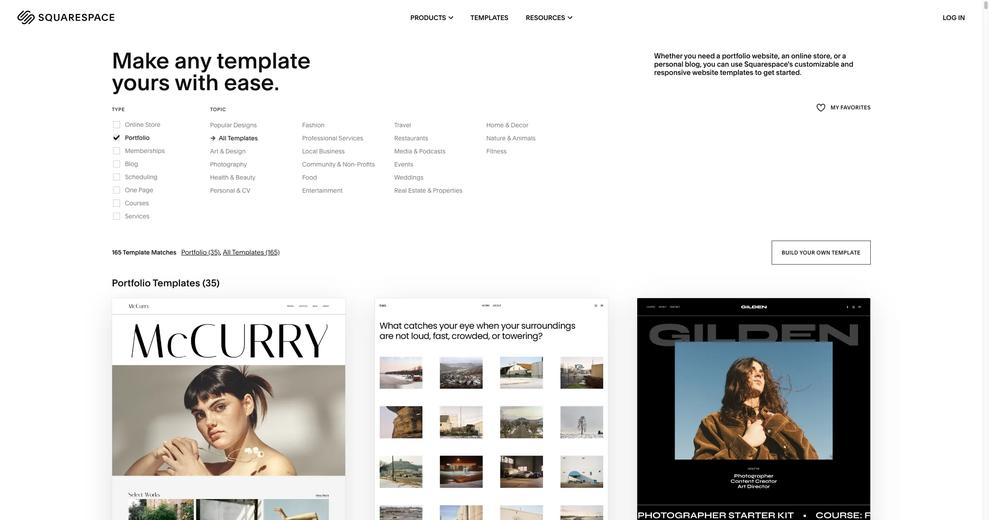Task type: locate. For each thing, give the bounding box(es) containing it.
home & decor link
[[486, 121, 537, 129]]

start for preview mccurry
[[176, 437, 202, 447]]

portfolio down the 'template'
[[112, 278, 151, 289]]

1 horizontal spatial a
[[842, 51, 846, 60]]

& right media
[[414, 147, 418, 155]]

personal
[[654, 60, 683, 69]]

templates
[[471, 13, 509, 22], [228, 134, 258, 142], [232, 248, 264, 257], [153, 278, 200, 289]]

services down courses
[[125, 213, 149, 220]]

mccurry image
[[112, 299, 345, 521]]

0 vertical spatial keo
[[504, 437, 522, 447]]

weddings link
[[394, 174, 432, 182]]

animals
[[513, 134, 536, 142]]

& right health
[[230, 174, 234, 182]]

type
[[112, 106, 125, 113]]

store
[[145, 121, 160, 129]]

1 vertical spatial keo
[[503, 454, 520, 464]]

you left need
[[684, 51, 696, 60]]

mccurry
[[229, 437, 272, 447], [227, 454, 271, 464]]

& for beauty
[[230, 174, 234, 182]]

a right need
[[717, 51, 721, 60]]

nature & animals
[[486, 134, 536, 142]]

2 a from the left
[[842, 51, 846, 60]]

portfolio
[[722, 51, 751, 60]]

services up business
[[339, 134, 363, 142]]

events
[[394, 161, 413, 168]]

1 preview from the left
[[187, 454, 225, 464]]

design
[[225, 147, 246, 155]]

1 horizontal spatial template
[[832, 249, 861, 256]]

designs
[[233, 121, 257, 129]]

portfolio (35) link
[[181, 248, 220, 257]]

& right nature
[[507, 134, 511, 142]]

2 vertical spatial portfolio
[[112, 278, 151, 289]]

gilden down the start with gilden
[[758, 454, 790, 464]]

start with gilden
[[707, 437, 792, 447]]

nature & animals link
[[486, 134, 545, 142]]

gilden inside button
[[760, 437, 792, 447]]

1 horizontal spatial start
[[452, 437, 478, 447]]

0 vertical spatial mccurry
[[229, 437, 272, 447]]

1 vertical spatial portfolio
[[181, 248, 207, 257]]

& left cv
[[236, 187, 240, 195]]

0 vertical spatial portfolio
[[125, 134, 150, 142]]

health & beauty link
[[210, 174, 264, 182]]

mccurry inside 'preview mccurry' link
[[227, 454, 271, 464]]

1 horizontal spatial services
[[339, 134, 363, 142]]

services
[[339, 134, 363, 142], [125, 213, 149, 220]]

decor
[[511, 121, 529, 129]]

professional services
[[302, 134, 363, 142]]

fitness
[[486, 147, 507, 155]]

& for animals
[[507, 134, 511, 142]]

all templates
[[219, 134, 258, 142]]

professional
[[302, 134, 337, 142]]

in
[[958, 13, 965, 22]]

3 preview from the left
[[718, 454, 756, 464]]

portfolio left (35)
[[181, 248, 207, 257]]

with up preview keo
[[480, 437, 502, 447]]

with up preview gilden
[[735, 437, 757, 447]]

all down popular
[[219, 134, 226, 142]]

make
[[112, 47, 169, 74]]

home & decor
[[486, 121, 529, 129]]

& right estate
[[428, 187, 432, 195]]

template inside 'build your own template' button
[[832, 249, 861, 256]]

0 horizontal spatial start
[[176, 437, 202, 447]]

& for podcasts
[[414, 147, 418, 155]]

preview
[[187, 454, 225, 464], [462, 454, 501, 464], [718, 454, 756, 464]]

start
[[176, 437, 202, 447], [452, 437, 478, 447], [707, 437, 733, 447]]

all right the ,
[[223, 248, 231, 257]]

online
[[791, 51, 812, 60]]

with inside make any template yours with ease.
[[175, 69, 219, 96]]

all
[[219, 134, 226, 142], [223, 248, 231, 257]]

with up topic
[[175, 69, 219, 96]]

preview keo
[[462, 454, 520, 464]]

2 start from the left
[[452, 437, 478, 447]]

& right home
[[506, 121, 509, 129]]

1 vertical spatial all
[[223, 248, 231, 257]]

home
[[486, 121, 504, 129]]

art & design link
[[210, 147, 255, 155]]

1 start from the left
[[176, 437, 202, 447]]

topic
[[210, 106, 226, 113]]

(165)
[[266, 248, 280, 257]]

mccurry down start with mccurry
[[227, 454, 271, 464]]

165 template matches
[[112, 249, 176, 257]]

popular designs
[[210, 121, 257, 129]]

can
[[717, 60, 729, 69]]

0 horizontal spatial a
[[717, 51, 721, 60]]

keo down start with keo
[[503, 454, 520, 464]]

products button
[[410, 0, 453, 35]]

real estate & properties link
[[394, 187, 471, 195]]

keo image
[[375, 299, 608, 521]]

2 horizontal spatial preview
[[718, 454, 756, 464]]

art
[[210, 147, 218, 155]]

portfolio for portfolio (35) , all templates (165)
[[181, 248, 207, 257]]

and
[[841, 60, 854, 69]]

weddings
[[394, 174, 424, 182]]

start up preview keo
[[452, 437, 478, 447]]

template inside make any template yours with ease.
[[217, 47, 311, 74]]

0 vertical spatial all
[[219, 134, 226, 142]]

preview for preview keo
[[462, 454, 501, 464]]

1 vertical spatial mccurry
[[227, 454, 271, 464]]

events link
[[394, 161, 422, 168]]

portfolio down 'online'
[[125, 134, 150, 142]]

& for cv
[[236, 187, 240, 195]]

favorites
[[841, 104, 871, 111]]

with up preview mccurry
[[204, 437, 227, 447]]

0 vertical spatial gilden
[[760, 437, 792, 447]]

resources
[[526, 13, 565, 22]]

a right or
[[842, 51, 846, 60]]

start with mccurry button
[[176, 430, 281, 454]]

portfolio for portfolio templates ( 35 )
[[112, 278, 151, 289]]

your
[[800, 249, 815, 256]]

local business
[[302, 147, 345, 155]]

with inside button
[[204, 437, 227, 447]]

& for decor
[[506, 121, 509, 129]]

customizable
[[795, 60, 839, 69]]

preview for preview mccurry
[[187, 454, 225, 464]]

2 preview from the left
[[462, 454, 501, 464]]

& right the art
[[220, 147, 224, 155]]

squarespace's
[[744, 60, 793, 69]]

(35)
[[208, 248, 220, 257]]

with
[[175, 69, 219, 96], [204, 437, 227, 447], [480, 437, 502, 447], [735, 437, 757, 447]]

start up preview mccurry
[[176, 437, 202, 447]]

keo
[[504, 437, 522, 447], [503, 454, 520, 464]]

non-
[[343, 161, 357, 168]]

3 start from the left
[[707, 437, 733, 447]]

preview down start with mccurry
[[187, 454, 225, 464]]

2 horizontal spatial start
[[707, 437, 733, 447]]

preview down the start with gilden
[[718, 454, 756, 464]]

portfolio
[[125, 134, 150, 142], [181, 248, 207, 257], [112, 278, 151, 289]]

media & podcasts
[[394, 147, 446, 155]]

started.
[[776, 68, 802, 77]]

1 vertical spatial services
[[125, 213, 149, 220]]

keo up preview keo
[[504, 437, 522, 447]]

personal & cv link
[[210, 187, 259, 195]]

popular
[[210, 121, 232, 129]]

portfolio for portfolio
[[125, 134, 150, 142]]

0 horizontal spatial preview
[[187, 454, 225, 464]]

an
[[782, 51, 790, 60]]

store,
[[813, 51, 832, 60]]

you left can
[[703, 60, 716, 69]]

1 vertical spatial gilden
[[758, 454, 790, 464]]

one page
[[125, 186, 153, 194]]

responsive
[[654, 68, 691, 77]]

mccurry up preview mccurry
[[229, 437, 272, 447]]

ease.
[[224, 69, 279, 96]]

0 vertical spatial services
[[339, 134, 363, 142]]

1 vertical spatial template
[[832, 249, 861, 256]]

&
[[506, 121, 509, 129], [507, 134, 511, 142], [220, 147, 224, 155], [414, 147, 418, 155], [337, 161, 341, 168], [230, 174, 234, 182], [236, 187, 240, 195], [428, 187, 432, 195]]

entertainment
[[302, 187, 343, 195]]

template
[[217, 47, 311, 74], [832, 249, 861, 256]]

preview down start with keo
[[462, 454, 501, 464]]

1 horizontal spatial preview
[[462, 454, 501, 464]]

0 vertical spatial template
[[217, 47, 311, 74]]

media & podcasts link
[[394, 147, 454, 155]]

start inside button
[[176, 437, 202, 447]]

start with mccurry
[[176, 437, 272, 447]]

to
[[755, 68, 762, 77]]

keo inside button
[[504, 437, 522, 447]]

food
[[302, 174, 317, 182]]

gilden up preview gilden
[[760, 437, 792, 447]]

own
[[817, 249, 831, 256]]

start up preview gilden
[[707, 437, 733, 447]]

preview gilden link
[[718, 447, 790, 471]]

products
[[410, 13, 446, 22]]

with for start with gilden
[[735, 437, 757, 447]]

0 horizontal spatial template
[[217, 47, 311, 74]]

& left non-
[[337, 161, 341, 168]]

start for preview keo
[[452, 437, 478, 447]]



Task type: describe. For each thing, give the bounding box(es) containing it.
1 a from the left
[[717, 51, 721, 60]]

memberships
[[125, 147, 165, 155]]

all templates link
[[210, 134, 258, 142]]

my
[[831, 104, 839, 111]]

matches
[[151, 249, 176, 257]]

preview for preview gilden
[[718, 454, 756, 464]]

build
[[782, 249, 799, 256]]

media
[[394, 147, 412, 155]]

build your own template button
[[772, 241, 871, 265]]

fashion
[[302, 121, 325, 129]]

log             in
[[943, 13, 965, 22]]

food link
[[302, 174, 326, 182]]

with for start with mccurry
[[204, 437, 227, 447]]

local
[[302, 147, 318, 155]]

art & design
[[210, 147, 246, 155]]

log             in link
[[943, 13, 965, 22]]

scheduling
[[125, 173, 158, 181]]

blog,
[[685, 60, 702, 69]]

beauty
[[236, 174, 256, 182]]

get
[[764, 68, 775, 77]]

with for start with keo
[[480, 437, 502, 447]]

community & non-profits
[[302, 161, 375, 168]]

gilden image
[[638, 299, 870, 521]]

need
[[698, 51, 715, 60]]

preview mccurry link
[[187, 447, 271, 471]]

my favorites
[[831, 104, 871, 111]]

squarespace logo link
[[17, 10, 207, 24]]

restaurants
[[394, 134, 428, 142]]

local business link
[[302, 147, 354, 155]]

make any template yours with ease.
[[112, 47, 315, 96]]

use
[[731, 60, 743, 69]]

start with keo button
[[452, 430, 531, 454]]

165
[[112, 249, 122, 257]]

professional services link
[[302, 134, 372, 142]]

portfolio templates ( 35 )
[[112, 278, 220, 289]]

or
[[834, 51, 841, 60]]

blog
[[125, 160, 138, 168]]

1 horizontal spatial you
[[703, 60, 716, 69]]

health
[[210, 174, 229, 182]]

personal
[[210, 187, 235, 195]]

fitness link
[[486, 147, 516, 155]]

yours
[[112, 69, 170, 96]]

website
[[692, 68, 719, 77]]

travel
[[394, 121, 411, 129]]

gilden element
[[638, 299, 870, 521]]

one
[[125, 186, 137, 194]]

podcasts
[[419, 147, 446, 155]]

start with keo
[[452, 437, 522, 447]]

nature
[[486, 134, 506, 142]]

all templates (165) link
[[223, 248, 280, 257]]

start for preview gilden
[[707, 437, 733, 447]]

community & non-profits link
[[302, 161, 384, 168]]

0 horizontal spatial services
[[125, 213, 149, 220]]

preview gilden
[[718, 454, 790, 464]]

0 horizontal spatial you
[[684, 51, 696, 60]]

& for design
[[220, 147, 224, 155]]

health & beauty
[[210, 174, 256, 182]]

preview mccurry
[[187, 454, 271, 464]]

travel link
[[394, 121, 420, 129]]

)
[[217, 278, 220, 289]]

online
[[125, 121, 144, 129]]

business
[[319, 147, 345, 155]]

whether
[[654, 51, 683, 60]]

squarespace logo image
[[17, 10, 114, 24]]

templates
[[720, 68, 754, 77]]

& for non-
[[337, 161, 341, 168]]

my favorites link
[[816, 102, 871, 114]]

template
[[123, 249, 150, 257]]

real estate & properties
[[394, 187, 463, 195]]

mccurry inside start with mccurry button
[[229, 437, 272, 447]]

online store
[[125, 121, 160, 129]]

whether you need a portfolio website, an online store, or a personal blog, you can use squarespace's customizable and responsive website templates to get started.
[[654, 51, 854, 77]]

page
[[139, 186, 153, 194]]

mccurry element
[[112, 299, 345, 521]]

start with gilden button
[[707, 430, 801, 454]]

,
[[220, 248, 221, 257]]

keo element
[[375, 299, 608, 521]]

build your own template
[[782, 249, 861, 256]]

real
[[394, 187, 407, 195]]

preview keo link
[[462, 447, 520, 471]]

entertainment link
[[302, 187, 351, 195]]



Task type: vqa. For each thing, say whether or not it's contained in the screenshot.
Start With Mccurry
yes



